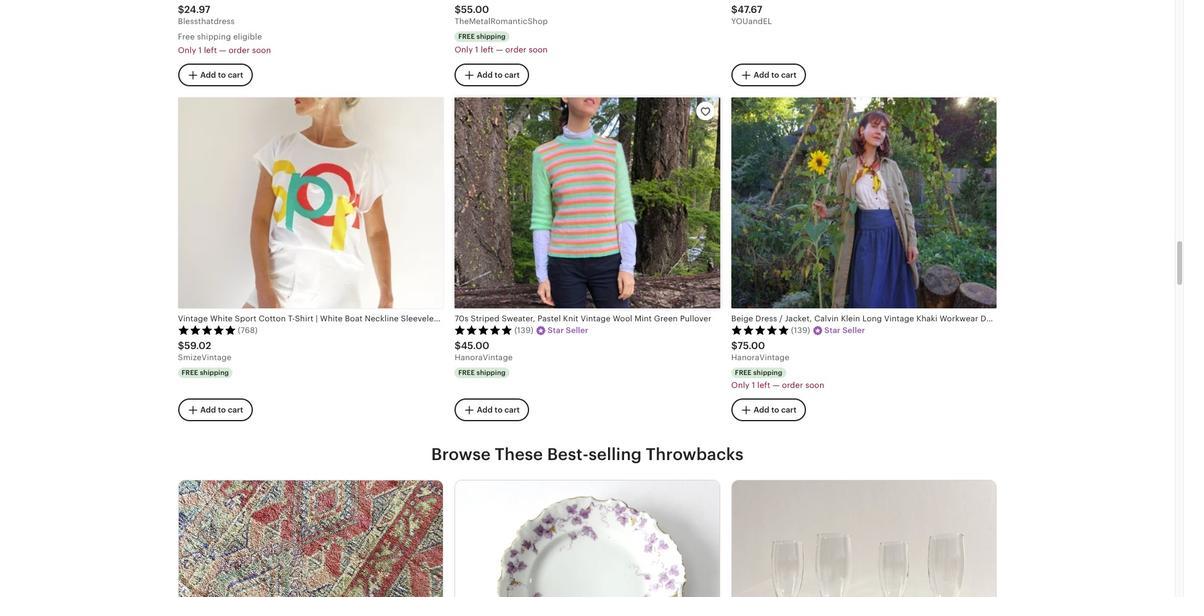 Task type: describe. For each thing, give the bounding box(es) containing it.
5 out of 5 stars image for 59.02
[[178, 325, 236, 335]]

seller for 45.00
[[566, 326, 589, 335]]

1 horizontal spatial 1
[[475, 45, 479, 54]]

(139) for 75.00
[[791, 326, 810, 335]]

2 horizontal spatial only
[[732, 381, 750, 390]]

75.00
[[738, 340, 765, 351]]

1 white from the left
[[210, 314, 233, 323]]

$ for 24.97
[[178, 4, 184, 16]]

add to cart up these
[[477, 405, 520, 414]]

khaki
[[917, 314, 938, 323]]

throwbacks
[[646, 445, 744, 464]]

add to cart button up these
[[455, 399, 529, 421]]

only inside free shipping eligible only 1 left — order soon
[[178, 46, 196, 55]]

sleeveless
[[401, 314, 442, 323]]

dress
[[756, 314, 777, 323]]

free down smizevintage
[[182, 369, 198, 376]]

1 horizontal spatial —
[[496, 45, 503, 54]]

vintage white sport cotton t-shirt | white boat neckline sleeveless tee | cotton graphic tee shirt dead stock image
[[178, 97, 444, 308]]

1 shirt from the left
[[295, 314, 314, 323]]

free shipping for 45.00
[[458, 369, 506, 376]]

free down $ 75.00 hanoravintage
[[735, 369, 752, 376]]

add down smizevintage
[[200, 405, 216, 414]]

2 horizontal spatial —
[[773, 381, 780, 390]]

add down youandel
[[754, 70, 770, 79]]

$ 45.00 hanoravintage
[[455, 340, 513, 362]]

$ for 59.02
[[178, 340, 184, 351]]

youandel
[[732, 17, 772, 26]]

star seller for 75.00
[[825, 326, 865, 335]]

dead
[[563, 314, 584, 323]]

$ 47.67 youandel
[[732, 4, 772, 26]]

stock
[[586, 314, 608, 323]]

jacket,
[[785, 314, 812, 323]]

5 out of 5 stars image for 45.00
[[455, 325, 513, 335]]

59.02
[[184, 340, 211, 351]]

/
[[780, 314, 783, 323]]

70s striped sweater, pastel knit vintage wool mint green pullover image
[[455, 97, 720, 308]]

70s
[[455, 314, 469, 323]]

24.97
[[184, 4, 210, 16]]

3 vintage from the left
[[884, 314, 915, 323]]

add to cart down youandel
[[754, 70, 797, 79]]

2 white from the left
[[320, 314, 343, 323]]

2 shirt from the left
[[543, 314, 561, 323]]

$ for 45.00
[[455, 340, 461, 351]]

1 horizontal spatial left
[[481, 45, 494, 54]]

add to cart down the themetalromanticshop
[[477, 70, 520, 79]]

to down the themetalromanticshop
[[495, 70, 503, 79]]

70s striped sweater, pastel knit vintage wool mint green pullover
[[455, 314, 712, 323]]

pullover
[[680, 314, 712, 323]]

to down smizevintage
[[218, 405, 226, 414]]

smizevintage
[[178, 353, 232, 362]]

blessthatdress
[[178, 17, 235, 26]]

— inside free shipping eligible only 1 left — order soon
[[219, 46, 226, 55]]

add to cart down $ 75.00 hanoravintage
[[754, 405, 797, 414]]

2 horizontal spatial order
[[782, 381, 803, 390]]

star for 75.00
[[825, 326, 841, 335]]

1 tee from the left
[[444, 314, 458, 323]]

shipping down $ 45.00 hanoravintage
[[477, 369, 506, 376]]

1 cotton from the left
[[259, 314, 286, 323]]

star for 45.00
[[548, 326, 564, 335]]

shipping down smizevintage
[[200, 369, 229, 376]]

shipping down the themetalromanticshop
[[477, 33, 506, 40]]

add to cart button down smizevintage
[[178, 399, 253, 421]]

$ for 75.00
[[732, 340, 738, 351]]

add down $ 75.00 hanoravintage
[[754, 405, 770, 414]]

1 horizontal spatial soon
[[529, 45, 548, 54]]

graphic
[[494, 314, 525, 323]]

2 horizontal spatial 1
[[752, 381, 755, 390]]

$ 75.00 hanoravintage
[[732, 340, 790, 362]]

2 horizontal spatial soon
[[806, 381, 825, 390]]



Task type: vqa. For each thing, say whether or not it's contained in the screenshot.
the leftmost STAR SELLER
yes



Task type: locate. For each thing, give the bounding box(es) containing it.
add to cart down smizevintage
[[200, 405, 243, 414]]

$ up smizevintage
[[178, 340, 184, 351]]

2 hanoravintage from the left
[[732, 353, 790, 362]]

only down free
[[178, 46, 196, 55]]

0 horizontal spatial soon
[[252, 46, 271, 55]]

left down $ 75.00 hanoravintage
[[758, 381, 771, 390]]

vintage right knit
[[581, 314, 611, 323]]

striped
[[471, 314, 500, 323]]

0 horizontal spatial order
[[229, 46, 250, 55]]

add to cart down free shipping eligible only 1 left — order soon
[[200, 70, 243, 79]]

$ 59.02 smizevintage
[[178, 340, 232, 362]]

star down calvin
[[825, 326, 841, 335]]

free shipping down smizevintage
[[182, 369, 229, 376]]

order down $ 75.00 hanoravintage
[[782, 381, 803, 390]]

2 horizontal spatial left
[[758, 381, 771, 390]]

3 5 out of 5 stars image from the left
[[732, 325, 790, 335]]

2 horizontal spatial 5 out of 5 stars image
[[732, 325, 790, 335]]

add to cart button down youandel
[[732, 64, 806, 86]]

cotton
[[259, 314, 286, 323], [464, 314, 491, 323]]

only
[[455, 45, 473, 54], [178, 46, 196, 55], [732, 381, 750, 390]]

1 inside free shipping eligible only 1 left — order soon
[[198, 46, 202, 55]]

(139) down jacket,
[[791, 326, 810, 335]]

add down the themetalromanticshop
[[477, 70, 493, 79]]

2 seller from the left
[[843, 326, 865, 335]]

only down 55.00
[[455, 45, 473, 54]]

to up these
[[495, 405, 503, 414]]

cart
[[228, 70, 243, 79], [505, 70, 520, 79], [781, 70, 797, 79], [228, 405, 243, 414], [505, 405, 520, 414], [781, 405, 797, 414]]

0 horizontal spatial |
[[316, 314, 318, 323]]

0 horizontal spatial free shipping only 1 left — order soon
[[455, 33, 548, 54]]

klein
[[841, 314, 861, 323]]

add to cart
[[200, 70, 243, 79], [477, 70, 520, 79], [754, 70, 797, 79], [200, 405, 243, 414], [477, 405, 520, 414], [754, 405, 797, 414]]

—
[[496, 45, 503, 54], [219, 46, 226, 55], [773, 381, 780, 390]]

add down free shipping eligible only 1 left — order soon
[[200, 70, 216, 79]]

0 horizontal spatial tee
[[444, 314, 458, 323]]

1 5 out of 5 stars image from the left
[[178, 325, 236, 335]]

1 star from the left
[[548, 326, 564, 335]]

beige dress / jacket, calvin klein long vintage khaki workwear duster
[[732, 314, 1007, 323]]

star seller down klein
[[825, 326, 865, 335]]

1 horizontal spatial 5 out of 5 stars image
[[455, 325, 513, 335]]

55.00
[[461, 4, 489, 16]]

0 horizontal spatial vintage
[[178, 314, 208, 323]]

2 cotton from the left
[[464, 314, 491, 323]]

0 horizontal spatial free shipping
[[182, 369, 229, 376]]

| left striped at the bottom of page
[[460, 314, 462, 323]]

order inside free shipping eligible only 1 left — order soon
[[229, 46, 250, 55]]

tee right sleeveless
[[444, 314, 458, 323]]

best-
[[547, 445, 589, 464]]

$ 24.97 blessthatdress
[[178, 4, 235, 26]]

(139) for 45.00
[[515, 326, 534, 335]]

star seller for 45.00
[[548, 326, 589, 335]]

shipping inside free shipping eligible only 1 left — order soon
[[197, 32, 231, 42]]

$ for 55.00
[[455, 4, 461, 16]]

0 horizontal spatial white
[[210, 314, 233, 323]]

$ down 70s
[[455, 340, 461, 351]]

1 horizontal spatial white
[[320, 314, 343, 323]]

1 horizontal spatial star
[[825, 326, 841, 335]]

sport
[[235, 314, 257, 323]]

0 vertical spatial free shipping only 1 left — order soon
[[455, 33, 548, 54]]

duster
[[981, 314, 1007, 323]]

pastel
[[538, 314, 561, 323]]

free down $ 45.00 hanoravintage
[[458, 369, 475, 376]]

beige dress / jacket, calvin klein long vintage khaki workwear duster image
[[732, 97, 997, 308]]

— down blessthatdress
[[219, 46, 226, 55]]

left
[[481, 45, 494, 54], [204, 46, 217, 55], [758, 381, 771, 390]]

seller down dead
[[566, 326, 589, 335]]

order down the themetalromanticshop
[[505, 45, 527, 54]]

0 horizontal spatial —
[[219, 46, 226, 55]]

5 out of 5 stars image down dress
[[732, 325, 790, 335]]

free shipping only 1 left — order soon down the themetalromanticshop
[[455, 33, 548, 54]]

$ up free
[[178, 4, 184, 16]]

45.00
[[461, 340, 490, 351]]

5 out of 5 stars image up 59.02
[[178, 325, 236, 335]]

1 | from the left
[[316, 314, 318, 323]]

neckline
[[365, 314, 399, 323]]

1 seller from the left
[[566, 326, 589, 335]]

0 horizontal spatial star seller
[[548, 326, 589, 335]]

free shipping eligible only 1 left — order soon
[[178, 32, 271, 55]]

$ inside $ 75.00 hanoravintage
[[732, 340, 738, 351]]

2 horizontal spatial vintage
[[884, 314, 915, 323]]

2 | from the left
[[460, 314, 462, 323]]

add to cart button down the themetalromanticshop
[[455, 64, 529, 86]]

0 horizontal spatial left
[[204, 46, 217, 55]]

add to cart button down $ 75.00 hanoravintage
[[732, 399, 806, 421]]

(768)
[[238, 326, 258, 335]]

only down $ 75.00 hanoravintage
[[732, 381, 750, 390]]

seller for 75.00
[[843, 326, 865, 335]]

hanoravintage down 45.00
[[455, 353, 513, 362]]

$ inside $ 24.97 blessthatdress
[[178, 4, 184, 16]]

free down 55.00
[[458, 33, 475, 40]]

white left boat
[[320, 314, 343, 323]]

knit
[[563, 314, 579, 323]]

star down pastel
[[548, 326, 564, 335]]

2 (139) from the left
[[791, 326, 810, 335]]

2 vintage from the left
[[581, 314, 611, 323]]

order
[[505, 45, 527, 54], [229, 46, 250, 55], [782, 381, 803, 390]]

seller
[[566, 326, 589, 335], [843, 326, 865, 335]]

1 horizontal spatial free shipping only 1 left — order soon
[[732, 369, 825, 390]]

1 horizontal spatial free shipping
[[458, 369, 506, 376]]

0 horizontal spatial only
[[178, 46, 196, 55]]

1 (139) from the left
[[515, 326, 534, 335]]

0 horizontal spatial shirt
[[295, 314, 314, 323]]

free
[[458, 33, 475, 40], [182, 369, 198, 376], [458, 369, 475, 376], [735, 369, 752, 376]]

1 horizontal spatial order
[[505, 45, 527, 54]]

1 horizontal spatial shirt
[[543, 314, 561, 323]]

$ up youandel
[[732, 4, 738, 16]]

shipping
[[197, 32, 231, 42], [477, 33, 506, 40], [200, 369, 229, 376], [477, 369, 506, 376], [754, 369, 783, 376]]

star seller down knit
[[548, 326, 589, 335]]

free shipping down $ 45.00 hanoravintage
[[458, 369, 506, 376]]

eligible
[[233, 32, 262, 42]]

1 star seller from the left
[[548, 326, 589, 335]]

1 vertical spatial free shipping only 1 left — order soon
[[732, 369, 825, 390]]

these
[[495, 445, 543, 464]]

left inside free shipping eligible only 1 left — order soon
[[204, 46, 217, 55]]

1 free shipping from the left
[[182, 369, 229, 376]]

wool
[[613, 314, 633, 323]]

1 horizontal spatial tee
[[527, 314, 540, 323]]

calvin
[[815, 314, 839, 323]]

2 free shipping from the left
[[458, 369, 506, 376]]

1 down the themetalromanticshop
[[475, 45, 479, 54]]

themetalromanticshop
[[455, 17, 548, 26]]

0 horizontal spatial 1
[[198, 46, 202, 55]]

free shipping for 59.02
[[182, 369, 229, 376]]

add to cart button down free shipping eligible only 1 left — order soon
[[178, 64, 253, 86]]

$ down beige
[[732, 340, 738, 351]]

5 out of 5 stars image down striped at the bottom of page
[[455, 325, 513, 335]]

2 star from the left
[[825, 326, 841, 335]]

0 horizontal spatial hanoravintage
[[455, 353, 513, 362]]

1 horizontal spatial seller
[[843, 326, 865, 335]]

0 horizontal spatial 5 out of 5 stars image
[[178, 325, 236, 335]]

free shipping
[[182, 369, 229, 376], [458, 369, 506, 376]]

add up the browse
[[477, 405, 493, 414]]

mint
[[635, 314, 652, 323]]

$ 55.00 themetalromanticshop
[[455, 4, 548, 26]]

| right t-
[[316, 314, 318, 323]]

$ inside the $ 59.02 smizevintage
[[178, 340, 184, 351]]

2 star seller from the left
[[825, 326, 865, 335]]

add
[[200, 70, 216, 79], [477, 70, 493, 79], [754, 70, 770, 79], [200, 405, 216, 414], [477, 405, 493, 414], [754, 405, 770, 414]]

1 down blessthatdress
[[198, 46, 202, 55]]

tee right graphic
[[527, 314, 540, 323]]

(139) down sweater,
[[515, 326, 534, 335]]

1 horizontal spatial cotton
[[464, 314, 491, 323]]

5 out of 5 stars image
[[178, 325, 236, 335], [455, 325, 513, 335], [732, 325, 790, 335]]

free
[[178, 32, 195, 42]]

1 horizontal spatial star seller
[[825, 326, 865, 335]]

shipping down $ 75.00 hanoravintage
[[754, 369, 783, 376]]

white
[[210, 314, 233, 323], [320, 314, 343, 323]]

vintage white sport cotton t-shirt | white boat neckline sleeveless tee | cotton graphic tee shirt dead stock
[[178, 314, 608, 323]]

workwear
[[940, 314, 979, 323]]

vintage right long
[[884, 314, 915, 323]]

long
[[863, 314, 882, 323]]

2 5 out of 5 stars image from the left
[[455, 325, 513, 335]]

browse these best-selling throwbacks
[[431, 445, 744, 464]]

hanoravintage
[[455, 353, 513, 362], [732, 353, 790, 362]]

2 tee from the left
[[527, 314, 540, 323]]

0 horizontal spatial (139)
[[515, 326, 534, 335]]

shirt left knit
[[543, 314, 561, 323]]

cotton left t-
[[259, 314, 286, 323]]

47.67
[[738, 4, 763, 16]]

$ inside $ 47.67 youandel
[[732, 4, 738, 16]]

to
[[218, 70, 226, 79], [495, 70, 503, 79], [772, 70, 780, 79], [218, 405, 226, 414], [495, 405, 503, 414], [772, 405, 780, 414]]

t-
[[288, 314, 295, 323]]

$ inside $ 55.00 themetalromanticshop
[[455, 4, 461, 16]]

hanoravintage down 75.00
[[732, 353, 790, 362]]

vintage up 59.02
[[178, 314, 208, 323]]

free shipping only 1 left — order soon
[[455, 33, 548, 54], [732, 369, 825, 390]]

soon
[[529, 45, 548, 54], [252, 46, 271, 55], [806, 381, 825, 390]]

seller down klein
[[843, 326, 865, 335]]

browse
[[431, 445, 491, 464]]

1 hanoravintage from the left
[[455, 353, 513, 362]]

shirt left boat
[[295, 314, 314, 323]]

$ for 47.67
[[732, 4, 738, 16]]

0 horizontal spatial star
[[548, 326, 564, 335]]

(139)
[[515, 326, 534, 335], [791, 326, 810, 335]]

selling
[[589, 445, 642, 464]]

boat
[[345, 314, 363, 323]]

shirt
[[295, 314, 314, 323], [543, 314, 561, 323]]

0 horizontal spatial seller
[[566, 326, 589, 335]]

hanoravintage for 45.00
[[455, 353, 513, 362]]

1 horizontal spatial only
[[455, 45, 473, 54]]

star seller
[[548, 326, 589, 335], [825, 326, 865, 335]]

1 down $ 75.00 hanoravintage
[[752, 381, 755, 390]]

|
[[316, 314, 318, 323], [460, 314, 462, 323]]

to down youandel
[[772, 70, 780, 79]]

tee
[[444, 314, 458, 323], [527, 314, 540, 323]]

sweater,
[[502, 314, 536, 323]]

beige
[[732, 314, 754, 323]]

1 horizontal spatial hanoravintage
[[732, 353, 790, 362]]

soon inside free shipping eligible only 1 left — order soon
[[252, 46, 271, 55]]

1 horizontal spatial (139)
[[791, 326, 810, 335]]

star
[[548, 326, 564, 335], [825, 326, 841, 335]]

$
[[178, 4, 184, 16], [455, 4, 461, 16], [732, 4, 738, 16], [178, 340, 184, 351], [455, 340, 461, 351], [732, 340, 738, 351]]

1 horizontal spatial |
[[460, 314, 462, 323]]

left down blessthatdress
[[204, 46, 217, 55]]

white left sport
[[210, 314, 233, 323]]

1
[[475, 45, 479, 54], [198, 46, 202, 55], [752, 381, 755, 390]]

green
[[654, 314, 678, 323]]

cotton up 45.00
[[464, 314, 491, 323]]

shipping down blessthatdress
[[197, 32, 231, 42]]

order down eligible
[[229, 46, 250, 55]]

vintage
[[178, 314, 208, 323], [581, 314, 611, 323], [884, 314, 915, 323]]

$ up the themetalromanticshop
[[455, 4, 461, 16]]

to down free shipping eligible only 1 left — order soon
[[218, 70, 226, 79]]

free shipping only 1 left — order soon down $ 75.00 hanoravintage
[[732, 369, 825, 390]]

to down $ 75.00 hanoravintage
[[772, 405, 780, 414]]

hanoravintage for 75.00
[[732, 353, 790, 362]]

— down $ 75.00 hanoravintage
[[773, 381, 780, 390]]

— down the themetalromanticshop
[[496, 45, 503, 54]]

left down the themetalromanticshop
[[481, 45, 494, 54]]

1 vintage from the left
[[178, 314, 208, 323]]

1 horizontal spatial vintage
[[581, 314, 611, 323]]

0 horizontal spatial cotton
[[259, 314, 286, 323]]

$ inside $ 45.00 hanoravintage
[[455, 340, 461, 351]]

add to cart button
[[178, 64, 253, 86], [455, 64, 529, 86], [732, 64, 806, 86], [178, 399, 253, 421], [455, 399, 529, 421], [732, 399, 806, 421]]



